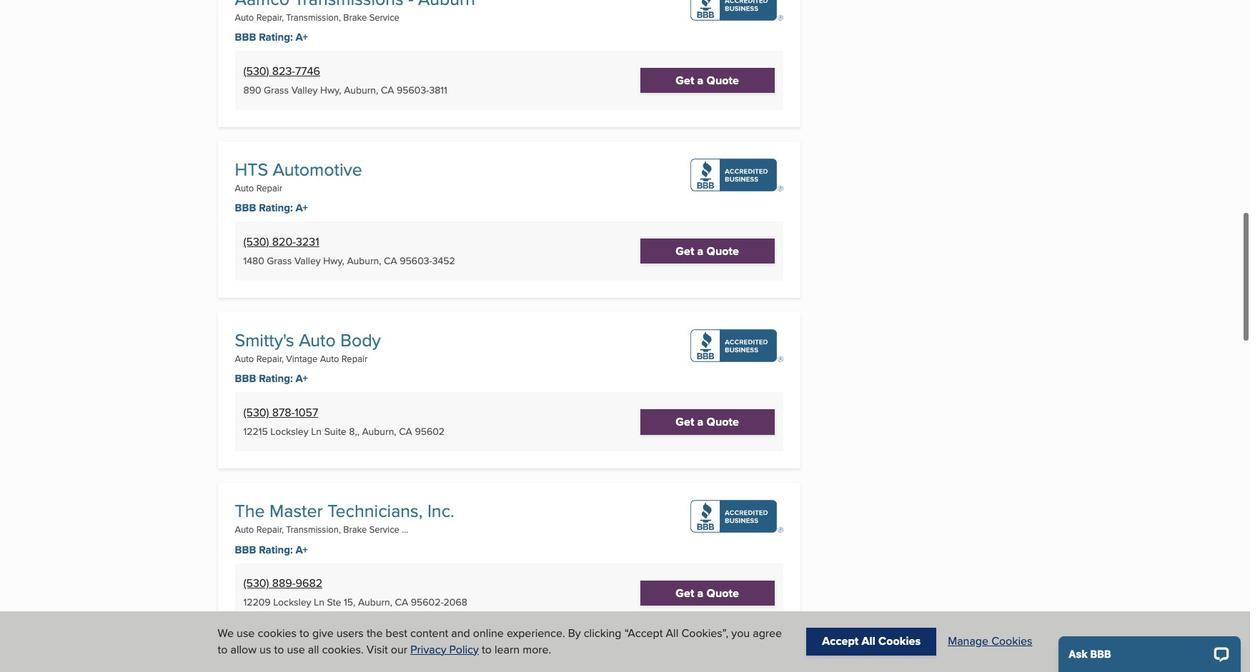Task type: vqa. For each thing, say whether or not it's contained in the screenshot.


Task type: describe. For each thing, give the bounding box(es) containing it.
repair, inside smitty's auto body auto repair, vintage auto repair bbb rating: a+
[[256, 353, 284, 366]]

quote for the master technicians, inc.
[[707, 585, 739, 602]]

bbb inside smitty's auto body auto repair, vintage auto repair bbb rating: a+
[[235, 371, 256, 387]]

ca inside the (530) 878-1057 12215 locksley ln suite 8, , auburn, ca 95602
[[399, 425, 412, 439]]

auto left body
[[299, 328, 336, 353]]

(530) 889-9682 link
[[243, 576, 322, 592]]

inc.
[[427, 499, 454, 524]]

grass for automotive
[[267, 254, 292, 268]]

and
[[451, 626, 470, 642]]

12209
[[243, 596, 271, 610]]

visit
[[367, 642, 388, 658]]

body
[[340, 328, 381, 353]]

auburn, inside the (530) 878-1057 12215 locksley ln suite 8, , auburn, ca 95602
[[362, 425, 396, 439]]

accredited business image for hts automotive
[[690, 159, 783, 192]]

1480
[[243, 254, 264, 268]]

(530) 823-7746 890 grass valley hwy , auburn, ca 95603-3811
[[243, 63, 447, 97]]

grass for repair,
[[264, 83, 289, 97]]

smitty's
[[235, 328, 294, 353]]

cookies",
[[682, 626, 729, 642]]

content
[[410, 626, 448, 642]]

a for hts automotive
[[697, 243, 704, 260]]

(530) for hts
[[243, 234, 269, 250]]

technicians,
[[328, 499, 423, 524]]

give
[[312, 626, 334, 642]]

locksley for auto
[[270, 425, 309, 439]]

get for the master technicians, inc.
[[676, 585, 694, 602]]

1 get from the top
[[676, 72, 694, 89]]

a+ inside the master technicians, inc. auto repair, transmission, brake service ... bbb rating: a+
[[296, 542, 308, 558]]

repair, inside auto repair, transmission, brake service bbb rating: a+
[[256, 11, 284, 24]]

experience.
[[507, 626, 565, 642]]

quote for hts automotive
[[707, 243, 739, 260]]

the master technicians, inc. auto repair, transmission, brake service ... bbb rating: a+
[[235, 499, 454, 558]]

get for hts automotive
[[676, 243, 694, 260]]

manage cookies button
[[948, 634, 1033, 650]]

a for smitty's auto body
[[697, 414, 704, 431]]

agree
[[753, 626, 782, 642]]

878-
[[272, 405, 295, 421]]

(530) 820-3231 1480 grass valley hwy , auburn, ca 95603-3452
[[243, 234, 455, 268]]

accept all cookies
[[822, 634, 921, 650]]

manage cookies
[[948, 634, 1033, 650]]

repair inside "hts automotive auto repair bbb rating: a+"
[[256, 182, 282, 195]]

to left the allow in the left bottom of the page
[[218, 642, 228, 658]]

service inside auto repair, transmission, brake service bbb rating: a+
[[369, 11, 400, 24]]

you
[[732, 626, 750, 642]]

8,
[[349, 425, 357, 439]]

automotive
[[273, 157, 362, 182]]

the
[[235, 499, 265, 524]]

(530) 878-1057 12215 locksley ln suite 8, , auburn, ca 95602
[[243, 405, 445, 439]]

820-
[[272, 234, 296, 250]]

accept
[[822, 634, 859, 650]]

95602
[[415, 425, 445, 439]]

accredited business image for the master technicians, inc.
[[690, 501, 783, 534]]

ln for auto
[[311, 425, 322, 439]]

by
[[568, 626, 581, 642]]

rating: inside "hts automotive auto repair bbb rating: a+"
[[259, 200, 293, 216]]

suite
[[324, 425, 347, 439]]

hts automotive link
[[235, 157, 362, 182]]

we
[[218, 626, 234, 642]]

our
[[391, 642, 408, 658]]

1 quote from the top
[[707, 72, 739, 89]]

95602-
[[411, 596, 444, 610]]

823-
[[272, 63, 295, 79]]

brake inside the master technicians, inc. auto repair, transmission, brake service ... bbb rating: a+
[[343, 524, 367, 536]]

repair, inside the master technicians, inc. auto repair, transmission, brake service ... bbb rating: a+
[[256, 524, 284, 536]]

9682
[[296, 576, 322, 592]]

get a quote link for the master technicians, inc.
[[640, 581, 775, 606]]

(530) 823-7746 link
[[243, 63, 320, 79]]

users
[[337, 626, 364, 642]]

890
[[243, 83, 261, 97]]

master
[[270, 499, 323, 524]]

(530) for the
[[243, 576, 269, 592]]

15
[[344, 596, 353, 610]]

all
[[308, 642, 319, 658]]

889-
[[272, 576, 296, 592]]

hwy for repair,
[[320, 83, 339, 97]]

hts automotive auto repair bbb rating: a+
[[235, 157, 362, 216]]

rating: inside auto repair, transmission, brake service bbb rating: a+
[[259, 29, 293, 45]]

to left give
[[300, 626, 310, 642]]

...
[[402, 524, 408, 536]]

1 get a quote link from the top
[[640, 68, 775, 93]]

ln for master
[[314, 596, 324, 610]]

a for the master technicians, inc.
[[697, 585, 704, 602]]

get a quote for smitty's auto body
[[676, 414, 739, 431]]

valley for automotive
[[294, 254, 321, 268]]

(530) for smitty's
[[243, 405, 269, 421]]

bbb inside the master technicians, inc. auto repair, transmission, brake service ... bbb rating: a+
[[235, 542, 256, 558]]

cookies
[[258, 626, 297, 642]]



Task type: locate. For each thing, give the bounding box(es) containing it.
smitty's auto body link
[[235, 328, 381, 353]]

ste
[[327, 596, 341, 610]]

bbb down the the
[[235, 542, 256, 558]]

valley down 3231
[[294, 254, 321, 268]]

3 (530) from the top
[[243, 405, 269, 421]]

a+ down vintage
[[296, 371, 308, 387]]

all right "accept
[[666, 626, 679, 642]]

0 vertical spatial transmission,
[[286, 11, 341, 24]]

repair, left vintage
[[256, 353, 284, 366]]

bbb inside "hts automotive auto repair bbb rating: a+"
[[235, 200, 256, 216]]

a+ inside smitty's auto body auto repair, vintage auto repair bbb rating: a+
[[296, 371, 308, 387]]

2 rating: from the top
[[259, 200, 293, 216]]

hwy inside the (530) 820-3231 1480 grass valley hwy , auburn, ca 95603-3452
[[323, 254, 342, 268]]

0 vertical spatial ln
[[311, 425, 322, 439]]

3 bbb from the top
[[235, 371, 256, 387]]

auto left vintage
[[235, 353, 254, 366]]

auto repair, transmission, brake service bbb rating: a+
[[235, 11, 400, 45]]

4 accredited business image from the top
[[690, 501, 783, 534]]

ln inside (530) 889-9682 12209 locksley ln ste 15 , auburn, ca 95602-2068
[[314, 596, 324, 610]]

3 a from the top
[[697, 414, 704, 431]]

a+ up 9682
[[296, 542, 308, 558]]

auburn, inside (530) 823-7746 890 grass valley hwy , auburn, ca 95603-3811
[[344, 83, 378, 97]]

transmission, inside auto repair, transmission, brake service bbb rating: a+
[[286, 11, 341, 24]]

, inside the (530) 878-1057 12215 locksley ln suite 8, , auburn, ca 95602
[[357, 425, 360, 439]]

grass down (530) 820-3231 link
[[267, 254, 292, 268]]

0 vertical spatial grass
[[264, 83, 289, 97]]

1 transmission, from the top
[[286, 11, 341, 24]]

1 (530) from the top
[[243, 63, 269, 79]]

1 get a quote from the top
[[676, 72, 739, 89]]

valley
[[291, 83, 318, 97], [294, 254, 321, 268]]

4 rating: from the top
[[259, 542, 293, 558]]

1 accredited business image from the top
[[690, 0, 783, 21]]

1 cookies from the left
[[879, 634, 921, 650]]

2 get a quote link from the top
[[640, 239, 775, 264]]

brake inside auto repair, transmission, brake service bbb rating: a+
[[343, 11, 367, 24]]

repair, up (530) 823-7746 link
[[256, 11, 284, 24]]

4 a from the top
[[697, 585, 704, 602]]

4 quote from the top
[[707, 585, 739, 602]]

us
[[260, 642, 271, 658]]

, inside the (530) 820-3231 1480 grass valley hwy , auburn, ca 95603-3452
[[342, 254, 344, 268]]

auto inside "hts automotive auto repair bbb rating: a+"
[[235, 182, 254, 195]]

learn
[[495, 642, 520, 658]]

2 service from the top
[[369, 524, 400, 536]]

auburn, inside the (530) 820-3231 1480 grass valley hwy , auburn, ca 95603-3452
[[347, 254, 381, 268]]

rating: up (530) 889-9682 link
[[259, 542, 293, 558]]

1 horizontal spatial repair
[[342, 353, 368, 366]]

1 vertical spatial valley
[[294, 254, 321, 268]]

2 cookies from the left
[[992, 634, 1033, 650]]

0 vertical spatial service
[[369, 11, 400, 24]]

1 vertical spatial repair,
[[256, 353, 284, 366]]

0 vertical spatial valley
[[291, 83, 318, 97]]

accredited business image
[[690, 0, 783, 21], [690, 159, 783, 192], [690, 330, 783, 363], [690, 501, 783, 534]]

1 vertical spatial transmission,
[[286, 524, 341, 536]]

get a quote link for smitty's auto body
[[640, 410, 775, 435]]

(530) 878-1057 link
[[243, 405, 318, 421]]

locksley inside (530) 889-9682 12209 locksley ln ste 15 , auburn, ca 95602-2068
[[273, 596, 311, 610]]

rating: inside smitty's auto body auto repair, vintage auto repair bbb rating: a+
[[259, 371, 293, 387]]

repair,
[[256, 11, 284, 24], [256, 353, 284, 366], [256, 524, 284, 536]]

3 a+ from the top
[[296, 371, 308, 387]]

online
[[473, 626, 504, 642]]

ca left 3811
[[381, 83, 394, 97]]

bbb inside auto repair, transmission, brake service bbb rating: a+
[[235, 29, 256, 45]]

get a quote link
[[640, 68, 775, 93], [640, 239, 775, 264], [640, 410, 775, 435], [640, 581, 775, 606]]

quote for smitty's auto body
[[707, 414, 739, 431]]

quote
[[707, 72, 739, 89], [707, 243, 739, 260], [707, 414, 739, 431], [707, 585, 739, 602]]

2 repair, from the top
[[256, 353, 284, 366]]

(530) inside the (530) 820-3231 1480 grass valley hwy , auburn, ca 95603-3452
[[243, 234, 269, 250]]

privacy policy to learn more.
[[410, 642, 551, 658]]

12215
[[243, 425, 268, 439]]

95603- inside (530) 823-7746 890 grass valley hwy , auburn, ca 95603-3811
[[397, 83, 429, 97]]

4 a+ from the top
[[296, 542, 308, 558]]

the master technicians, inc. link
[[235, 499, 454, 524]]

ca inside (530) 823-7746 890 grass valley hwy , auburn, ca 95603-3811
[[381, 83, 394, 97]]

locksley down 878-
[[270, 425, 309, 439]]

service inside the master technicians, inc. auto repair, transmission, brake service ... bbb rating: a+
[[369, 524, 400, 536]]

auburn,
[[344, 83, 378, 97], [347, 254, 381, 268], [362, 425, 396, 439], [358, 596, 392, 610]]

95603- inside the (530) 820-3231 1480 grass valley hwy , auburn, ca 95603-3452
[[400, 254, 432, 268]]

accredited business image for smitty's auto body
[[690, 330, 783, 363]]

hts
[[235, 157, 268, 182]]

(530) for auto
[[243, 63, 269, 79]]

auto
[[235, 11, 254, 24], [235, 182, 254, 195], [299, 328, 336, 353], [235, 353, 254, 366], [320, 353, 339, 366], [235, 524, 254, 536]]

cookies
[[879, 634, 921, 650], [992, 634, 1033, 650]]

all inside button
[[862, 634, 876, 650]]

ca left 95602
[[399, 425, 412, 439]]

allow
[[231, 642, 257, 658]]

cookies.
[[322, 642, 364, 658]]

cookies inside manage cookies button
[[992, 634, 1033, 650]]

grass down (530) 823-7746 link
[[264, 83, 289, 97]]

brake left ... at the bottom left
[[343, 524, 367, 536]]

cookies inside accept all cookies button
[[879, 634, 921, 650]]

0 vertical spatial repair,
[[256, 11, 284, 24]]

7746
[[295, 63, 320, 79]]

(530) up 12209
[[243, 576, 269, 592]]

privacy
[[410, 642, 446, 658]]

3452
[[432, 254, 455, 268]]

valley inside (530) 823-7746 890 grass valley hwy , auburn, ca 95603-3811
[[291, 83, 318, 97]]

95603- for automotive
[[400, 254, 432, 268]]

1 vertical spatial brake
[[343, 524, 367, 536]]

hwy
[[320, 83, 339, 97], [323, 254, 342, 268]]

2068
[[444, 596, 467, 610]]

smitty's auto body auto repair, vintage auto repair bbb rating: a+
[[235, 328, 381, 387]]

(530) up 12215
[[243, 405, 269, 421]]

bbb down hts
[[235, 200, 256, 216]]

a+ inside auto repair, transmission, brake service bbb rating: a+
[[296, 29, 308, 45]]

1 horizontal spatial cookies
[[992, 634, 1033, 650]]

4 bbb from the top
[[235, 542, 256, 558]]

best
[[386, 626, 407, 642]]

rating: down vintage
[[259, 371, 293, 387]]

ca inside (530) 889-9682 12209 locksley ln ste 15 , auburn, ca 95602-2068
[[395, 596, 408, 610]]

ca
[[381, 83, 394, 97], [384, 254, 397, 268], [399, 425, 412, 439], [395, 596, 408, 610]]

repair right vintage
[[342, 353, 368, 366]]

manage
[[948, 634, 989, 650]]

repair
[[256, 182, 282, 195], [342, 353, 368, 366]]

ln left suite
[[311, 425, 322, 439]]

2 bbb from the top
[[235, 200, 256, 216]]

3231
[[296, 234, 319, 250]]

locksley inside the (530) 878-1057 12215 locksley ln suite 8, , auburn, ca 95602
[[270, 425, 309, 439]]

(530) up the 1480
[[243, 234, 269, 250]]

3 quote from the top
[[707, 414, 739, 431]]

3 get a quote from the top
[[676, 414, 739, 431]]

all inside we use cookies to give users the best content and online experience. by clicking "accept all cookies", you agree to allow us to use all cookies. visit our
[[666, 626, 679, 642]]

rating:
[[259, 29, 293, 45], [259, 200, 293, 216], [259, 371, 293, 387], [259, 542, 293, 558]]

0 horizontal spatial all
[[666, 626, 679, 642]]

1 rating: from the top
[[259, 29, 293, 45]]

2 (530) from the top
[[243, 234, 269, 250]]

repair up (530) 820-3231 link
[[256, 182, 282, 195]]

repair, up (530) 889-9682 link
[[256, 524, 284, 536]]

0 vertical spatial locksley
[[270, 425, 309, 439]]

rating: inside the master technicians, inc. auto repair, transmission, brake service ... bbb rating: a+
[[259, 542, 293, 558]]

, inside (530) 889-9682 12209 locksley ln ste 15 , auburn, ca 95602-2068
[[353, 596, 356, 610]]

2 a+ from the top
[[296, 200, 308, 216]]

2 vertical spatial repair,
[[256, 524, 284, 536]]

1 service from the top
[[369, 11, 400, 24]]

get a quote
[[676, 72, 739, 89], [676, 243, 739, 260], [676, 414, 739, 431], [676, 585, 739, 602]]

(530) inside the (530) 878-1057 12215 locksley ln suite 8, , auburn, ca 95602
[[243, 405, 269, 421]]

ln left ste
[[314, 596, 324, 610]]

accept all cookies button
[[807, 629, 937, 656]]

3 rating: from the top
[[259, 371, 293, 387]]

2 get a quote from the top
[[676, 243, 739, 260]]

a+ up 7746
[[296, 29, 308, 45]]

locksley down 889- at left bottom
[[273, 596, 311, 610]]

to
[[300, 626, 310, 642], [218, 642, 228, 658], [274, 642, 284, 658], [482, 642, 492, 658]]

4 get a quote from the top
[[676, 585, 739, 602]]

2 accredited business image from the top
[[690, 159, 783, 192]]

, inside (530) 823-7746 890 grass valley hwy , auburn, ca 95603-3811
[[339, 83, 341, 97]]

(530) 820-3231 link
[[243, 234, 319, 250]]

hwy inside (530) 823-7746 890 grass valley hwy , auburn, ca 95603-3811
[[320, 83, 339, 97]]

2 transmission, from the top
[[286, 524, 341, 536]]

hwy for automotive
[[323, 254, 342, 268]]

1 vertical spatial grass
[[267, 254, 292, 268]]

more.
[[523, 642, 551, 658]]

1 vertical spatial hwy
[[323, 254, 342, 268]]

1 a from the top
[[697, 72, 704, 89]]

auto right vintage
[[320, 353, 339, 366]]

auto up (530) 820-3231 link
[[235, 182, 254, 195]]

repair inside smitty's auto body auto repair, vintage auto repair bbb rating: a+
[[342, 353, 368, 366]]

privacy policy link
[[410, 642, 479, 658]]

cookies right 'manage'
[[992, 634, 1033, 650]]

a
[[697, 72, 704, 89], [697, 243, 704, 260], [697, 414, 704, 431], [697, 585, 704, 602]]

4 get from the top
[[676, 585, 694, 602]]

,
[[339, 83, 341, 97], [342, 254, 344, 268], [357, 425, 360, 439], [353, 596, 356, 610]]

locksley for master
[[273, 596, 311, 610]]

1 vertical spatial locksley
[[273, 596, 311, 610]]

auto inside the master technicians, inc. auto repair, transmission, brake service ... bbb rating: a+
[[235, 524, 254, 536]]

3 accredited business image from the top
[[690, 330, 783, 363]]

cookies right accept
[[879, 634, 921, 650]]

grass inside (530) 823-7746 890 grass valley hwy , auburn, ca 95603-3811
[[264, 83, 289, 97]]

valley for repair,
[[291, 83, 318, 97]]

grass inside the (530) 820-3231 1480 grass valley hwy , auburn, ca 95603-3452
[[267, 254, 292, 268]]

valley down 7746
[[291, 83, 318, 97]]

to right us
[[274, 642, 284, 658]]

use
[[237, 626, 255, 642], [287, 642, 305, 658]]

get
[[676, 72, 694, 89], [676, 243, 694, 260], [676, 414, 694, 431], [676, 585, 694, 602]]

2 quote from the top
[[707, 243, 739, 260]]

auto left master
[[235, 524, 254, 536]]

95603- for repair,
[[397, 83, 429, 97]]

to left learn
[[482, 642, 492, 658]]

auburn, inside (530) 889-9682 12209 locksley ln ste 15 , auburn, ca 95602-2068
[[358, 596, 392, 610]]

4 (530) from the top
[[243, 576, 269, 592]]

1 repair, from the top
[[256, 11, 284, 24]]

bbb
[[235, 29, 256, 45], [235, 200, 256, 216], [235, 371, 256, 387], [235, 542, 256, 558]]

rating: up (530) 820-3231 link
[[259, 200, 293, 216]]

2 brake from the top
[[343, 524, 367, 536]]

0 horizontal spatial use
[[237, 626, 255, 642]]

bbb down the smitty's
[[235, 371, 256, 387]]

clicking
[[584, 626, 622, 642]]

use left 'all'
[[287, 642, 305, 658]]

a+ inside "hts automotive auto repair bbb rating: a+"
[[296, 200, 308, 216]]

get a quote for hts automotive
[[676, 243, 739, 260]]

1 bbb from the top
[[235, 29, 256, 45]]

all right accept
[[862, 634, 876, 650]]

vintage
[[286, 353, 318, 366]]

ca inside the (530) 820-3231 1480 grass valley hwy , auburn, ca 95603-3452
[[384, 254, 397, 268]]

1 vertical spatial 95603-
[[400, 254, 432, 268]]

rating: up (530) 823-7746 link
[[259, 29, 293, 45]]

1 horizontal spatial use
[[287, 642, 305, 658]]

0 vertical spatial repair
[[256, 182, 282, 195]]

1 a+ from the top
[[296, 29, 308, 45]]

(530) inside (530) 889-9682 12209 locksley ln ste 15 , auburn, ca 95602-2068
[[243, 576, 269, 592]]

transmission, up 7746
[[286, 11, 341, 24]]

auto up (530) 823-7746 link
[[235, 11, 254, 24]]

brake
[[343, 11, 367, 24], [343, 524, 367, 536]]

all
[[666, 626, 679, 642], [862, 634, 876, 650]]

the
[[367, 626, 383, 642]]

grass
[[264, 83, 289, 97], [267, 254, 292, 268]]

3 repair, from the top
[[256, 524, 284, 536]]

a+
[[296, 29, 308, 45], [296, 200, 308, 216], [296, 371, 308, 387], [296, 542, 308, 558]]

ca left 95602-
[[395, 596, 408, 610]]

transmission, inside the master technicians, inc. auto repair, transmission, brake service ... bbb rating: a+
[[286, 524, 341, 536]]

get a quote link for hts automotive
[[640, 239, 775, 264]]

3 get a quote link from the top
[[640, 410, 775, 435]]

3 get from the top
[[676, 414, 694, 431]]

bbb up (530) 823-7746 link
[[235, 29, 256, 45]]

3811
[[429, 83, 447, 97]]

ca left 3452
[[384, 254, 397, 268]]

auto inside auto repair, transmission, brake service bbb rating: a+
[[235, 11, 254, 24]]

valley inside the (530) 820-3231 1480 grass valley hwy , auburn, ca 95603-3452
[[294, 254, 321, 268]]

a+ up 3231
[[296, 200, 308, 216]]

get a quote for the master technicians, inc.
[[676, 585, 739, 602]]

0 horizontal spatial cookies
[[879, 634, 921, 650]]

we use cookies to give users the best content and online experience. by clicking "accept all cookies", you agree to allow us to use all cookies. visit our
[[218, 626, 782, 658]]

use right we
[[237, 626, 255, 642]]

(530)
[[243, 63, 269, 79], [243, 234, 269, 250], [243, 405, 269, 421], [243, 576, 269, 592]]

1 vertical spatial repair
[[342, 353, 368, 366]]

get for smitty's auto body
[[676, 414, 694, 431]]

policy
[[449, 642, 479, 658]]

brake up (530) 823-7746 890 grass valley hwy , auburn, ca 95603-3811
[[343, 11, 367, 24]]

1 vertical spatial ln
[[314, 596, 324, 610]]

locksley
[[270, 425, 309, 439], [273, 596, 311, 610]]

1 horizontal spatial all
[[862, 634, 876, 650]]

0 vertical spatial brake
[[343, 11, 367, 24]]

ln inside the (530) 878-1057 12215 locksley ln suite 8, , auburn, ca 95602
[[311, 425, 322, 439]]

transmission, up 9682
[[286, 524, 341, 536]]

(530) 889-9682 12209 locksley ln ste 15 , auburn, ca 95602-2068
[[243, 576, 467, 610]]

transmission,
[[286, 11, 341, 24], [286, 524, 341, 536]]

"accept
[[625, 626, 663, 642]]

(530) inside (530) 823-7746 890 grass valley hwy , auburn, ca 95603-3811
[[243, 63, 269, 79]]

ln
[[311, 425, 322, 439], [314, 596, 324, 610]]

4 get a quote link from the top
[[640, 581, 775, 606]]

0 horizontal spatial repair
[[256, 182, 282, 195]]

1 brake from the top
[[343, 11, 367, 24]]

(530) up '890'
[[243, 63, 269, 79]]

service
[[369, 11, 400, 24], [369, 524, 400, 536]]

1 vertical spatial service
[[369, 524, 400, 536]]

1057
[[295, 405, 318, 421]]

2 a from the top
[[697, 243, 704, 260]]

0 vertical spatial hwy
[[320, 83, 339, 97]]

2 get from the top
[[676, 243, 694, 260]]

0 vertical spatial 95603-
[[397, 83, 429, 97]]



